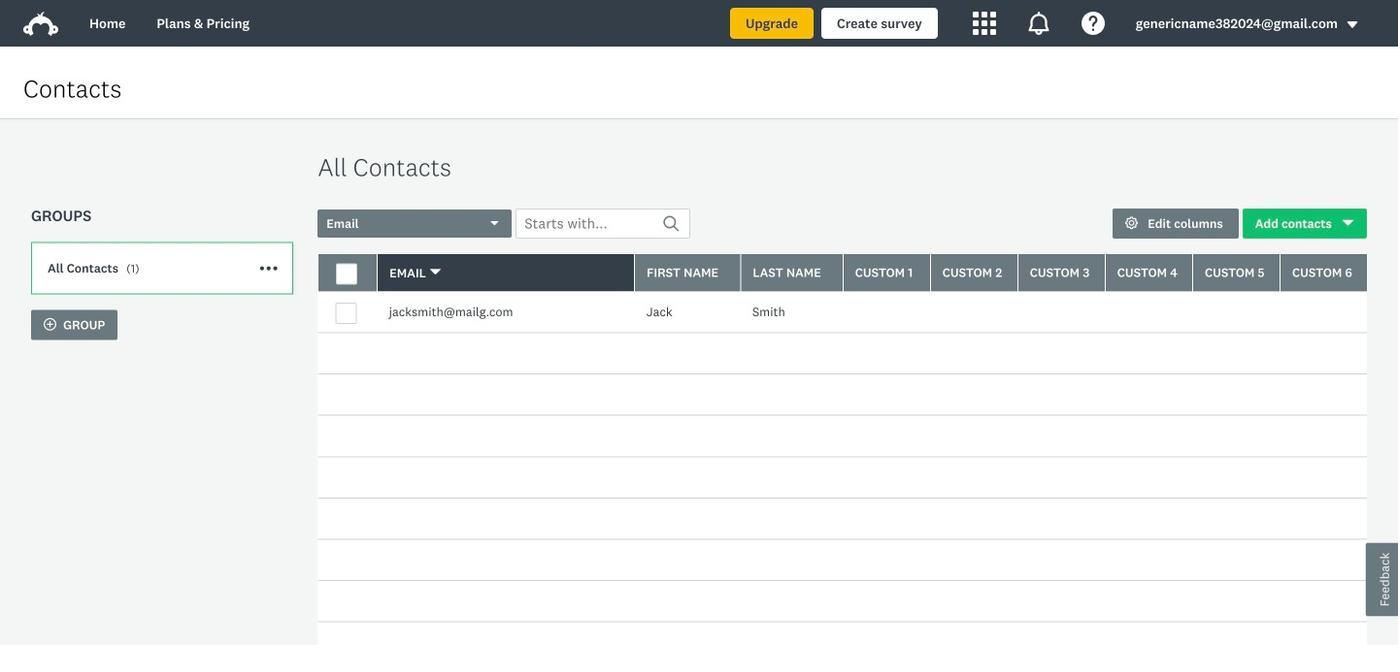 Task type: locate. For each thing, give the bounding box(es) containing it.
Starts with... text field
[[516, 209, 691, 239]]

0 horizontal spatial products icon image
[[973, 12, 996, 35]]

dropdown arrow image
[[1346, 18, 1360, 32]]

products icon image
[[973, 12, 996, 35], [1027, 12, 1051, 35]]

1 products icon image from the left
[[973, 12, 996, 35]]

1 horizontal spatial products icon image
[[1027, 12, 1051, 35]]



Task type: vqa. For each thing, say whether or not it's contained in the screenshot.
Search surveys "field"
no



Task type: describe. For each thing, give the bounding box(es) containing it.
surveymonkey logo image
[[23, 12, 58, 36]]

help icon image
[[1082, 12, 1105, 35]]

2 products icon image from the left
[[1027, 12, 1051, 35]]



